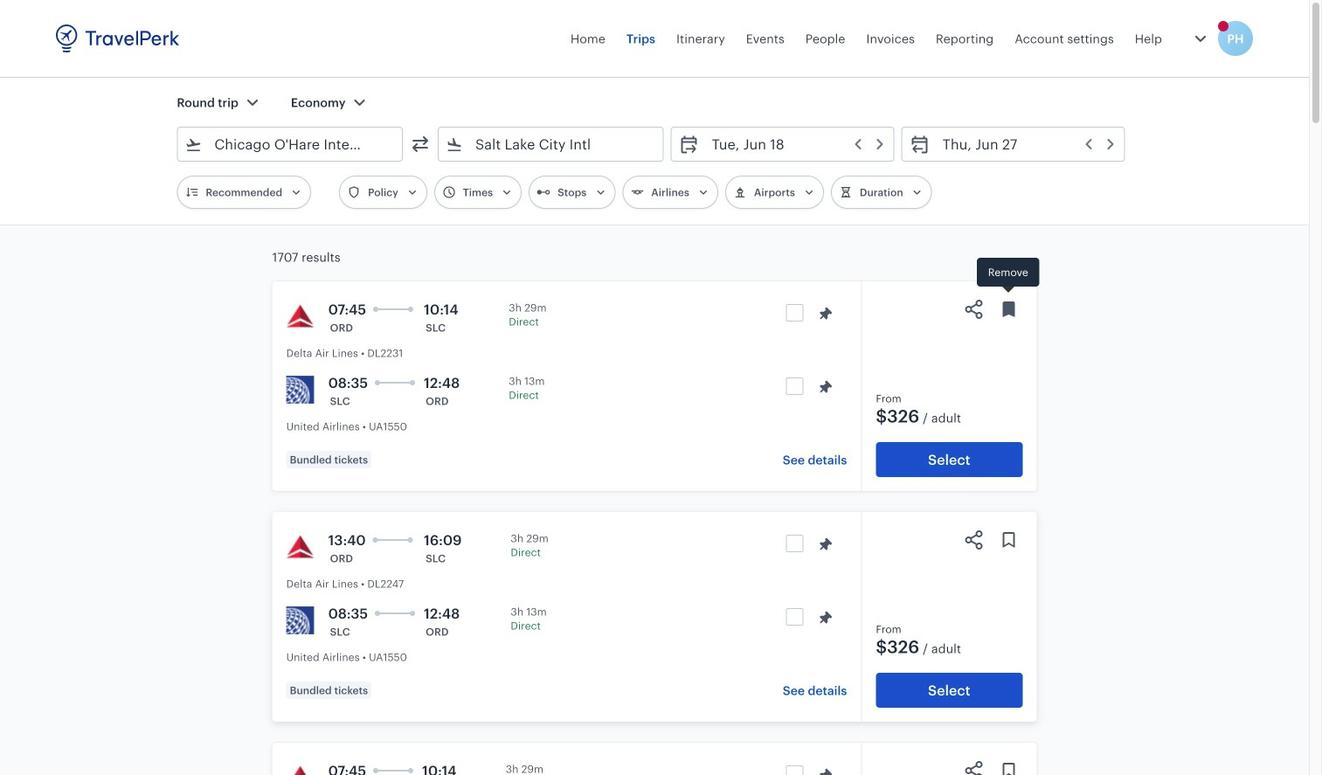 Task type: describe. For each thing, give the bounding box(es) containing it.
To search field
[[463, 130, 640, 158]]

From search field
[[202, 130, 379, 158]]

2 delta air lines image from the top
[[286, 764, 314, 775]]



Task type: vqa. For each thing, say whether or not it's contained in the screenshot.
move forward to switch to the next month. icon
no



Task type: locate. For each thing, give the bounding box(es) containing it.
2 united airlines image from the top
[[286, 606, 314, 634]]

tooltip
[[977, 258, 1040, 295]]

0 vertical spatial united airlines image
[[286, 376, 314, 404]]

delta air lines image
[[286, 302, 314, 330]]

1 vertical spatial delta air lines image
[[286, 764, 314, 775]]

1 delta air lines image from the top
[[286, 533, 314, 561]]

1 united airlines image from the top
[[286, 376, 314, 404]]

united airlines image
[[286, 376, 314, 404], [286, 606, 314, 634]]

delta air lines image
[[286, 533, 314, 561], [286, 764, 314, 775]]

Return field
[[930, 130, 1117, 158]]

Depart field
[[700, 130, 887, 158]]

1 vertical spatial united airlines image
[[286, 606, 314, 634]]

0 vertical spatial delta air lines image
[[286, 533, 314, 561]]



